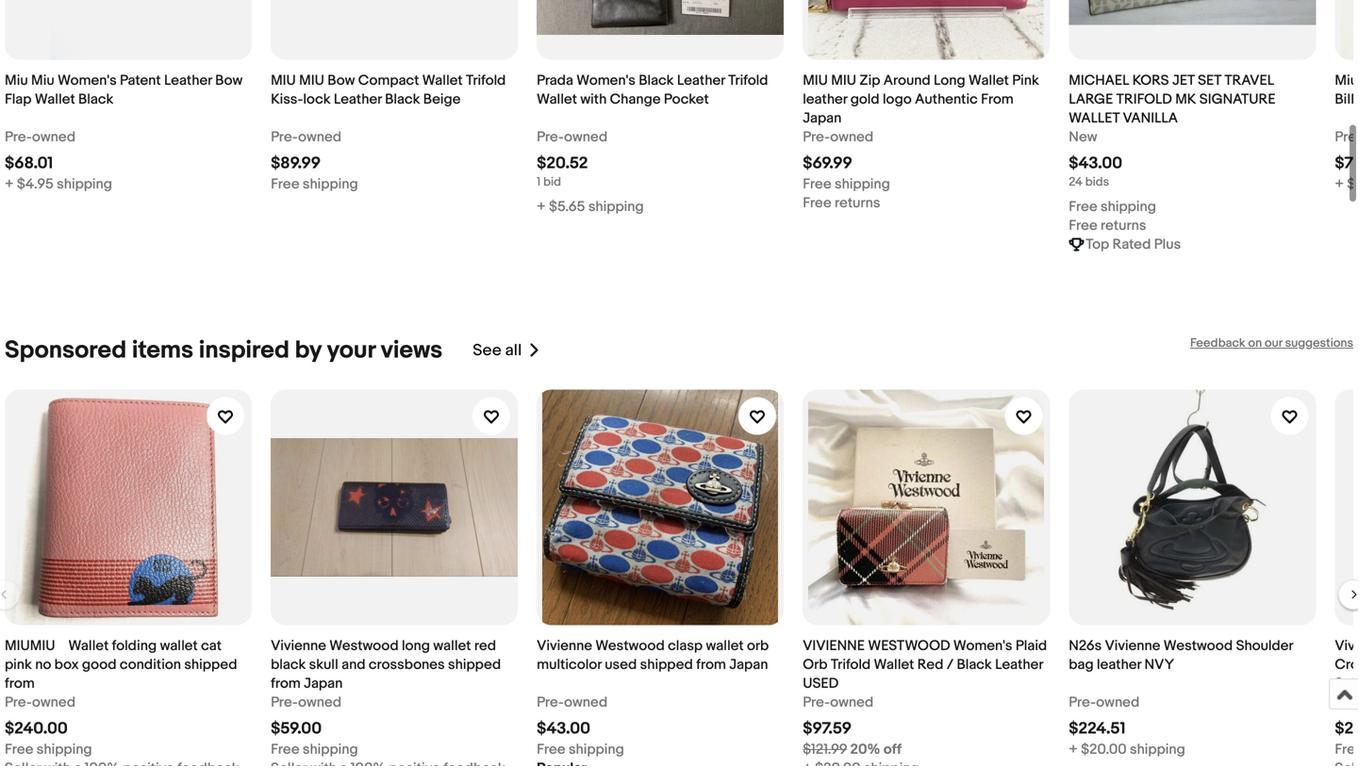 Task type: vqa. For each thing, say whether or not it's contained in the screenshot.
bottom the $70.00
no



Task type: locate. For each thing, give the bounding box(es) containing it.
women's for miu miu women's patent leather bow flap wallet black
[[58, 72, 117, 89]]

pre-owned text field for $240.00
[[5, 694, 75, 713]]

pre-owned text field down multicolor
[[537, 694, 608, 713]]

Top Rated Plus text field
[[1086, 235, 1181, 254]]

shipped for owned
[[448, 657, 501, 674]]

shipping up rated
[[1101, 199, 1156, 216]]

bid
[[543, 175, 561, 190]]

leather right 'bag'
[[1097, 657, 1141, 674]]

pre-owned $224.51 + $20.00 shipping
[[1069, 695, 1185, 759]]

women's inside miu miu women's patent leather bow flap wallet black
[[58, 72, 117, 89]]

1 free shipping text field from the left
[[271, 741, 358, 760]]

0 horizontal spatial japan
[[304, 676, 343, 693]]

2 horizontal spatial women's
[[954, 638, 1013, 655]]

2 vivienne from the left
[[537, 638, 592, 655]]

travel
[[1225, 72, 1274, 89]]

bag
[[1069, 657, 1094, 674]]

wallet right flap at the left
[[35, 91, 75, 108]]

pre- up $59.00
[[271, 695, 298, 712]]

pre-owned text field for $69.99
[[803, 128, 874, 147]]

trifold for vivienne westwood women's plaid orb trifold wallet red / black leather used pre-owned $97.59 $121.99 20% off
[[831, 657, 871, 674]]

2 horizontal spatial pre-owned text field
[[803, 128, 874, 147]]

1 horizontal spatial from
[[271, 676, 301, 693]]

vivienne westwood clasp wallet orb multicolor used shipped from japan
[[537, 638, 769, 674]]

$43.00
[[1069, 154, 1123, 174], [537, 720, 590, 739]]

wallet inside vivienne westwood clasp wallet orb multicolor used shipped from japan
[[706, 638, 744, 655]]

leather up the pocket
[[677, 72, 725, 89]]

from inside miumiu　wallet  folding wallet cat pink no box good condition shipped from pre-owned $240.00 free shipping
[[5, 676, 35, 693]]

owned inside "vivienne westwood women's plaid orb trifold wallet red / black leather used pre-owned $97.59 $121.99 20% off"
[[830, 695, 874, 712]]

2 horizontal spatial westwood
[[1164, 638, 1233, 655]]

used
[[605, 657, 637, 674]]

feedback
[[1190, 336, 1246, 351]]

1
[[537, 175, 541, 190]]

owned up $68.01 text box
[[32, 129, 75, 146]]

owned up $59.00
[[298, 695, 342, 712]]

1 vertical spatial $43.00
[[537, 720, 590, 739]]

pre- inside pre-owned $68.01 + $4.95 shipping
[[5, 129, 32, 146]]

1 horizontal spatial trifold
[[728, 72, 768, 89]]

3 vivienne from the left
[[1105, 638, 1161, 655]]

2 horizontal spatial wallet
[[706, 638, 744, 655]]

owned inside miumiu　wallet  folding wallet cat pink no box good condition shipped from pre-owned $240.00 free shipping
[[32, 695, 75, 712]]

vivienne for vivienne westwood clasp wallet orb multicolor used shipped from japan
[[537, 638, 592, 655]]

$43.00 up bids in the top of the page
[[1069, 154, 1123, 174]]

pre-owned text field for $97.59
[[803, 694, 874, 713]]

women's left patent
[[58, 72, 117, 89]]

trifold
[[466, 72, 506, 89], [728, 72, 768, 89], [831, 657, 871, 674]]

from down black
[[271, 676, 301, 693]]

leather
[[803, 91, 847, 108], [1097, 657, 1141, 674]]

owned inside vivienne westwood long wallet red black skull and crossbones shipped from japan pre-owned $59.00 free shipping
[[298, 695, 342, 712]]

1 horizontal spatial vivienne
[[537, 638, 592, 655]]

3 westwood from the left
[[1164, 638, 1233, 655]]

pre-owned $68.01 + $4.95 shipping
[[5, 129, 112, 193]]

black up pre-owned $68.01 + $4.95 shipping
[[78, 91, 113, 108]]

free inside vivienne westwood long wallet red black skull and crossbones shipped from japan pre-owned $59.00 free shipping
[[271, 742, 299, 759]]

0 horizontal spatial $43.00 text field
[[537, 720, 590, 739]]

pre-owned text field for $68.01
[[5, 128, 75, 147]]

pre-owned text field up $224.51
[[1069, 694, 1140, 713]]

red
[[474, 638, 496, 655]]

japan inside miu miu zip around long wallet pink leather gold logo authentic from japan pre-owned $69.99 free shipping free returns
[[803, 110, 842, 127]]

owned up $240.00 text box
[[32, 695, 75, 712]]

owned inside pre-owned $68.01 + $4.95 shipping
[[32, 129, 75, 146]]

pre-owned text field for $20.52
[[537, 128, 608, 147]]

2 horizontal spatial japan
[[803, 110, 842, 127]]

wallet inside vivienne westwood long wallet red black skull and crossbones shipped from japan pre-owned $59.00 free shipping
[[433, 638, 471, 655]]

shipped down clasp
[[640, 657, 693, 674]]

$28 text field
[[1335, 720, 1358, 739]]

from inside vivienne westwood long wallet red black skull and crossbones shipped from japan pre-owned $59.00 free shipping
[[271, 676, 301, 693]]

1 wallet from the left
[[160, 638, 198, 655]]

wallet down prada
[[537, 91, 577, 108]]

wallet
[[160, 638, 198, 655], [433, 638, 471, 655], [706, 638, 744, 655]]

shipped inside vivienne westwood clasp wallet orb multicolor used shipped from japan
[[640, 657, 693, 674]]

$43.00 inside "michael kors jet set travel large trifold mk signature wallet vanilla new $43.00 24 bids free shipping free returns"
[[1069, 154, 1123, 174]]

large
[[1069, 91, 1113, 108]]

cat
[[201, 638, 222, 655]]

westwood up "and"
[[329, 638, 399, 655]]

0 horizontal spatial wallet
[[160, 638, 198, 655]]

owned up $69.99 text box
[[830, 129, 874, 146]]

trifold inside "vivienne westwood women's plaid orb trifold wallet red / black leather used pre-owned $97.59 $121.99 20% off"
[[831, 657, 871, 674]]

black up change
[[639, 72, 674, 89]]

japan
[[803, 110, 842, 127], [729, 657, 768, 674], [304, 676, 343, 693]]

kiss-
[[271, 91, 303, 108]]

westwood inside n26s vivienne westwood shoulder bag leather nvy
[[1164, 638, 1233, 655]]

good
[[82, 657, 117, 674]]

leather inside n26s vivienne westwood shoulder bag leather nvy
[[1097, 657, 1141, 674]]

bow up lock
[[328, 72, 355, 89]]

wallet left the 'red' at the bottom of the page
[[433, 638, 471, 655]]

our
[[1265, 336, 1282, 351]]

feedback on our suggestions
[[1190, 336, 1354, 351]]

from
[[981, 91, 1014, 108]]

pre-
[[5, 129, 32, 146], [271, 129, 298, 146], [537, 129, 564, 146], [803, 129, 830, 146], [1335, 129, 1358, 146], [5, 695, 32, 712], [271, 695, 298, 712], [537, 695, 564, 712], [803, 695, 830, 712], [1069, 695, 1096, 712], [1335, 695, 1358, 712]]

free shipping text field down multicolor
[[537, 741, 624, 760]]

vivienne up multicolor
[[537, 638, 592, 655]]

japan down orb
[[729, 657, 768, 674]]

returns down $69.99
[[835, 195, 880, 212]]

free shipping text field down the $89.99 text box
[[271, 175, 358, 194]]

leather inside miu miu women's patent leather bow flap wallet black
[[164, 72, 212, 89]]

pre-owned text field for $224.51
[[1069, 694, 1140, 713]]

20%
[[850, 742, 880, 759]]

$97.59
[[803, 720, 852, 739]]

1 vertical spatial japan
[[729, 657, 768, 674]]

pre-owned text field for $43.00
[[537, 694, 608, 713]]

$240.00 text field
[[5, 720, 68, 739]]

vivienne inside vivienne westwood clasp wallet orb multicolor used shipped from japan
[[537, 638, 592, 655]]

wallet inside "vivienne westwood women's plaid orb trifold wallet red / black leather used pre-owned $97.59 $121.99 20% off"
[[874, 657, 914, 674]]

owned down multicolor
[[564, 695, 608, 712]]

leather
[[164, 72, 212, 89], [677, 72, 725, 89], [334, 91, 382, 108], [995, 657, 1043, 674]]

1 miu from the left
[[5, 72, 28, 89]]

from down clasp
[[696, 657, 726, 674]]

with
[[580, 91, 607, 108]]

from
[[696, 657, 726, 674], [5, 676, 35, 693], [271, 676, 301, 693]]

free shipping text field down $69.99
[[803, 175, 890, 194]]

miumiu　wallet
[[5, 638, 109, 655]]

1 vertical spatial leather
[[1097, 657, 1141, 674]]

free shipping text field down bids in the top of the page
[[1069, 198, 1156, 216]]

vivienne inside vivienne westwood long wallet red black skull and crossbones shipped from japan pre-owned $59.00 free shipping
[[271, 638, 326, 655]]

0 horizontal spatial bow
[[215, 72, 243, 89]]

1 bid text field
[[537, 175, 561, 190]]

shipped down "cat" on the bottom left of the page
[[184, 657, 237, 674]]

pre-owned text field up $69.99 text box
[[803, 128, 874, 147]]

pre- up $20.52
[[537, 129, 564, 146]]

shipped inside miumiu　wallet  folding wallet cat pink no box good condition shipped from pre-owned $240.00 free shipping
[[184, 657, 237, 674]]

shipping down the $89.99 text box
[[303, 176, 358, 193]]

1 vertical spatial returns
[[1101, 217, 1146, 234]]

free returns text field down $69.99
[[803, 194, 880, 213]]

Free returns text field
[[803, 194, 880, 213], [1069, 216, 1146, 235]]

pre-owned text field up $59.00
[[271, 694, 342, 713]]

3 miu from the left
[[1335, 72, 1358, 108]]

black inside miu miu women's patent leather bow flap wallet black
[[78, 91, 113, 108]]

wallet left orb
[[706, 638, 744, 655]]

black down compact
[[385, 91, 420, 108]]

$43.00 text field
[[1069, 154, 1123, 174], [537, 720, 590, 739]]

bow
[[215, 72, 243, 89], [328, 72, 355, 89]]

returns
[[835, 195, 880, 212], [1101, 217, 1146, 234]]

pre-owned text field down used
[[803, 694, 874, 713]]

1 bow from the left
[[215, 72, 243, 89]]

wallet inside miu miu zip around long wallet pink leather gold logo authentic from japan pre-owned $69.99 free shipping free returns
[[969, 72, 1009, 89]]

24 bids text field
[[1069, 175, 1109, 190]]

$28
[[1335, 720, 1358, 739]]

0 horizontal spatial from
[[5, 676, 35, 693]]

shipping inside pre-owned $43.00 free shipping
[[569, 742, 624, 759]]

0 vertical spatial $43.00 text field
[[1069, 154, 1123, 174]]

$43.00 text field down multicolor
[[537, 720, 590, 739]]

2 horizontal spatial shipped
[[640, 657, 693, 674]]

owned up "$97.59"
[[830, 695, 874, 712]]

2 bow from the left
[[328, 72, 355, 89]]

$69.99 text field
[[803, 154, 852, 174]]

pre-owned text field for $89.99
[[271, 128, 342, 147]]

$43.00 down multicolor
[[537, 720, 590, 739]]

1 horizontal spatial pre-owned text field
[[537, 694, 608, 713]]

2 horizontal spatial trifold
[[831, 657, 871, 674]]

shipped inside vivienne westwood long wallet red black skull and crossbones shipped from japan pre-owned $59.00 free shipping
[[448, 657, 501, 674]]

0 vertical spatial japan
[[803, 110, 842, 127]]

Pre-owned text field
[[5, 128, 75, 147], [803, 128, 874, 147], [537, 694, 608, 713]]

pre- up $68.01 text box
[[5, 129, 32, 146]]

shipped down the 'red' at the bottom of the page
[[448, 657, 501, 674]]

0 horizontal spatial $43.00
[[537, 720, 590, 739]]

westwood up used
[[595, 638, 665, 655]]

+ left $4.95
[[5, 176, 14, 193]]

shipping right $4.95
[[57, 176, 112, 193]]

1 horizontal spatial westwood
[[595, 638, 665, 655]]

0 horizontal spatial miu
[[5, 72, 28, 89]]

wallet
[[1069, 110, 1120, 127]]

0 vertical spatial free returns text field
[[803, 194, 880, 213]]

by
[[295, 336, 322, 366]]

westwood for vivienne westwood clasp wallet orb multicolor used shipped from japan
[[595, 638, 665, 655]]

free shipping text field for $43.00
[[537, 741, 624, 760]]

zip
[[860, 72, 880, 89]]

vanilla
[[1123, 110, 1178, 127]]

+ $5.65 shipping text field
[[537, 198, 644, 216]]

1 horizontal spatial $43.00 text field
[[1069, 154, 1123, 174]]

0 vertical spatial returns
[[835, 195, 880, 212]]

1 horizontal spatial bow
[[328, 72, 355, 89]]

Pre- text field
[[1335, 128, 1358, 147]]

miu for miu
[[1335, 72, 1358, 108]]

women's inside "vivienne westwood women's plaid orb trifold wallet red / black leather used pre-owned $97.59 $121.99 20% off"
[[954, 638, 1013, 655]]

1 horizontal spatial miu
[[31, 72, 54, 89]]

0 horizontal spatial trifold
[[466, 72, 506, 89]]

and
[[342, 657, 366, 674]]

1 westwood from the left
[[329, 638, 399, 655]]

3 miu from the left
[[803, 72, 828, 89]]

2 horizontal spatial from
[[696, 657, 726, 674]]

plus
[[1154, 236, 1181, 253]]

1 horizontal spatial leather
[[1097, 657, 1141, 674]]

women's up /
[[954, 638, 1013, 655]]

flap
[[5, 91, 32, 108]]

westwood up nvy
[[1164, 638, 1233, 655]]

lock
[[303, 91, 331, 108]]

leather inside "vivienne westwood women's plaid orb trifold wallet red / black leather used pre-owned $97.59 $121.99 20% off"
[[995, 657, 1043, 674]]

vivienne
[[803, 638, 865, 655]]

free returns text field for $69.99
[[803, 194, 880, 213]]

free inside pre-owned $89.99 free shipping
[[271, 176, 299, 193]]

japan inside vivienne westwood long wallet red black skull and crossbones shipped from japan pre-owned $59.00 free shipping
[[304, 676, 343, 693]]

shipping down $240.00 text box
[[37, 742, 92, 759]]

$224.51 text field
[[1069, 720, 1126, 739]]

Free shipping text field
[[271, 175, 358, 194], [803, 175, 890, 194], [1069, 198, 1156, 216], [5, 741, 92, 760]]

mk
[[1175, 91, 1196, 108]]

+ inside pre-owned $20.52 1 bid + $5.65 shipping
[[537, 199, 546, 216]]

/
[[947, 657, 954, 674]]

wallet down westwood
[[874, 657, 914, 674]]

westwood inside vivienne westwood long wallet red black skull and crossbones shipped from japan pre-owned $59.00 free shipping
[[329, 638, 399, 655]]

pre- up "$89.99"
[[271, 129, 298, 146]]

Pre-owned text field
[[271, 128, 342, 147], [537, 128, 608, 147], [5, 694, 75, 713], [271, 694, 342, 713], [803, 694, 874, 713], [1069, 694, 1140, 713]]

leather right patent
[[164, 72, 212, 89]]

$59.00 text field
[[271, 720, 322, 739]]

long
[[934, 72, 966, 89]]

+ left $4
[[1335, 176, 1344, 193]]

prada
[[537, 72, 573, 89]]

2 horizontal spatial vivienne
[[1105, 638, 1161, 655]]

women's up the with
[[577, 72, 636, 89]]

1 horizontal spatial wallet
[[433, 638, 471, 655]]

0 horizontal spatial free shipping text field
[[271, 741, 358, 760]]

owned up $224.51 text field
[[1096, 695, 1140, 712]]

2 horizontal spatial miu
[[1335, 72, 1358, 108]]

3 wallet from the left
[[706, 638, 744, 655]]

wallet up from
[[969, 72, 1009, 89]]

shipping down $59.00
[[303, 742, 358, 759]]

0 horizontal spatial pre-owned text field
[[5, 128, 75, 147]]

1 vertical spatial free returns text field
[[1069, 216, 1146, 235]]

3 shipped from the left
[[640, 657, 693, 674]]

wallet up beige
[[422, 72, 463, 89]]

shipped
[[184, 657, 237, 674], [448, 657, 501, 674], [640, 657, 693, 674]]

leather down compact
[[334, 91, 382, 108]]

+
[[5, 176, 14, 193], [1335, 176, 1344, 193], [537, 199, 546, 216], [1069, 742, 1078, 759]]

see
[[473, 341, 502, 361]]

vivienne up black
[[271, 638, 326, 655]]

pre-owned text field up the $89.99 text box
[[271, 128, 342, 147]]

+ left $20.00
[[1069, 742, 1078, 759]]

New text field
[[1069, 128, 1097, 147]]

n26s vivienne westwood shoulder bag leather nvy
[[1069, 638, 1293, 674]]

trifold inside miu miu bow compact wallet trifold kiss-lock leather black beige
[[466, 72, 506, 89]]

vivienne westwood women's plaid orb trifold wallet red / black leather used pre-owned $97.59 $121.99 20% off
[[803, 638, 1047, 759]]

patent
[[120, 72, 161, 89]]

2 westwood from the left
[[595, 638, 665, 655]]

leather left gold
[[803, 91, 847, 108]]

$4
[[1347, 176, 1358, 193]]

See all text field
[[473, 341, 522, 361]]

shipping right $20.00
[[1130, 742, 1185, 759]]

japan up $69.99
[[803, 110, 842, 127]]

2 free shipping text field from the left
[[537, 741, 624, 760]]

free returns text field up top
[[1069, 216, 1146, 235]]

1 horizontal spatial free shipping text field
[[537, 741, 624, 760]]

pre- down multicolor
[[537, 695, 564, 712]]

pocket
[[664, 91, 709, 108]]

2 shipped from the left
[[448, 657, 501, 674]]

$43.00 inside pre-owned $43.00 free shipping
[[537, 720, 590, 739]]

Pre- text field
[[1335, 694, 1358, 713]]

pre- down used
[[803, 695, 830, 712]]

$4.95
[[17, 176, 54, 193]]

from inside vivienne westwood clasp wallet orb multicolor used shipped from japan
[[696, 657, 726, 674]]

owned up $20.52 text field
[[564, 129, 608, 146]]

leather inside miu miu zip around long wallet pink leather gold logo authentic from japan pre-owned $69.99 free shipping free returns
[[803, 91, 847, 108]]

free shipping text field down $59.00
[[271, 741, 358, 760]]

returns up rated
[[1101, 217, 1146, 234]]

1 shipped from the left
[[184, 657, 237, 674]]

n26s
[[1069, 638, 1102, 655]]

from down pink
[[5, 676, 35, 693]]

women's
[[58, 72, 117, 89], [577, 72, 636, 89], [954, 638, 1013, 655]]

wallet left "cat" on the bottom left of the page
[[160, 638, 198, 655]]

pre- up $224.51 text field
[[1069, 695, 1096, 712]]

black right /
[[957, 657, 992, 674]]

0 horizontal spatial vivienne
[[271, 638, 326, 655]]

$5.65
[[549, 199, 585, 216]]

box
[[54, 657, 79, 674]]

off
[[884, 742, 902, 759]]

1 vivienne from the left
[[271, 638, 326, 655]]

shipping down $69.99
[[835, 176, 890, 193]]

2 wallet from the left
[[433, 638, 471, 655]]

shipping inside miu miu zip around long wallet pink leather gold logo authentic from japan pre-owned $69.99 free shipping free returns
[[835, 176, 890, 193]]

0 horizontal spatial returns
[[835, 195, 880, 212]]

1 horizontal spatial women's
[[577, 72, 636, 89]]

shipping inside pre-owned $20.52 1 bid + $5.65 shipping
[[588, 199, 644, 216]]

1 vertical spatial $43.00 text field
[[537, 720, 590, 739]]

free inside miumiu　wallet  folding wallet cat pink no box good condition shipped from pre-owned $240.00 free shipping
[[5, 742, 33, 759]]

free shipping text field down $240.00 text box
[[5, 741, 92, 760]]

vivienne up nvy
[[1105, 638, 1161, 655]]

$43.00 text field up bids in the top of the page
[[1069, 154, 1123, 174]]

shipping right '$5.65'
[[588, 199, 644, 216]]

pre- inside pre-owned $224.51 + $20.00 shipping
[[1069, 695, 1096, 712]]

westwood for vivienne westwood long wallet red black skull and crossbones shipped from japan pre-owned $59.00 free shipping
[[329, 638, 399, 655]]

+ down 1
[[537, 199, 546, 216]]

0 horizontal spatial women's
[[58, 72, 117, 89]]

owned up the $89.99 text box
[[298, 129, 342, 146]]

shipping down used
[[569, 742, 624, 759]]

1 horizontal spatial shipped
[[448, 657, 501, 674]]

your
[[327, 336, 375, 366]]

owned inside miu miu zip around long wallet pink leather gold logo authentic from japan pre-owned $69.99 free shipping free returns
[[830, 129, 874, 146]]

1 horizontal spatial returns
[[1101, 217, 1146, 234]]

2 vertical spatial japan
[[304, 676, 343, 693]]

pre-owned text field up $20.52
[[537, 128, 608, 147]]

0 horizontal spatial leather
[[803, 91, 847, 108]]

0 vertical spatial $43.00
[[1069, 154, 1123, 174]]

1 horizontal spatial japan
[[729, 657, 768, 674]]

Free shipping text field
[[271, 741, 358, 760], [537, 741, 624, 760]]

0 horizontal spatial westwood
[[329, 638, 399, 655]]

westwood inside vivienne westwood clasp wallet orb multicolor used shipped from japan
[[595, 638, 665, 655]]

shipping inside pre-owned $89.99 free shipping
[[303, 176, 358, 193]]

bow right patent
[[215, 72, 243, 89]]

japan down skull in the bottom of the page
[[304, 676, 343, 693]]

around
[[884, 72, 931, 89]]

1 horizontal spatial $43.00
[[1069, 154, 1123, 174]]

0 horizontal spatial shipped
[[184, 657, 237, 674]]

miu
[[5, 72, 28, 89], [31, 72, 54, 89], [1335, 72, 1358, 108]]

black inside "vivienne westwood women's plaid orb trifold wallet red / black leather used pre-owned $97.59 $121.99 20% off"
[[957, 657, 992, 674]]

multicolor
[[537, 657, 602, 674]]

pre- up $240.00 text box
[[5, 695, 32, 712]]

trifold for miu miu bow compact wallet trifold kiss-lock leather black beige
[[466, 72, 506, 89]]

0 horizontal spatial free returns text field
[[803, 194, 880, 213]]

$75 text field
[[1335, 154, 1358, 174]]

0 vertical spatial leather
[[803, 91, 847, 108]]

nvy
[[1145, 657, 1174, 674]]

leather down plaid at the right bottom of page
[[995, 657, 1043, 674]]

pre-owned text field up $68.01
[[5, 128, 75, 147]]

free shipping text field for $59.00
[[271, 741, 358, 760]]

1 horizontal spatial free returns text field
[[1069, 216, 1146, 235]]

pre-owned text field up $240.00 text box
[[5, 694, 75, 713]]

pre- up $69.99 text box
[[803, 129, 830, 146]]



Task type: describe. For each thing, give the bounding box(es) containing it.
wallet for vivienne westwood long wallet red black skull and crossbones shipped from japan pre-owned $59.00 free shipping
[[433, 638, 471, 655]]

leather inside miu miu bow compact wallet trifold kiss-lock leather black beige
[[334, 91, 382, 108]]

orb
[[747, 638, 769, 655]]

Free text field
[[1335, 741, 1358, 760]]

shipping inside miumiu　wallet  folding wallet cat pink no box good condition shipped from pre-owned $240.00 free shipping
[[37, 742, 92, 759]]

change
[[610, 91, 661, 108]]

$89.99 text field
[[271, 154, 321, 174]]

free inside pre-owned $43.00 free shipping
[[537, 742, 566, 759]]

vivienne inside n26s vivienne westwood shoulder bag leather nvy
[[1105, 638, 1161, 655]]

$89.99
[[271, 154, 321, 174]]

miu miu women's patent leather bow flap wallet black
[[5, 72, 243, 108]]

free shipping text field for $240.00
[[5, 741, 92, 760]]

top
[[1086, 236, 1109, 253]]

folding
[[112, 638, 157, 655]]

sponsored items inspired by your views
[[5, 336, 443, 366]]

pre- $75 + $4
[[1335, 129, 1358, 193]]

shipping inside "michael kors jet set travel large trifold mk signature wallet vanilla new $43.00 24 bids free shipping free returns"
[[1101, 199, 1156, 216]]

free shipping text field for $89.99
[[271, 175, 358, 194]]

free shipping text field for $69.99
[[803, 175, 890, 194]]

$20.52 text field
[[537, 154, 588, 174]]

bow inside miu miu bow compact wallet trifold kiss-lock leather black beige
[[328, 72, 355, 89]]

owned inside pre-owned $224.51 + $20.00 shipping
[[1096, 695, 1140, 712]]

leather inside prada women's black leather trifold wallet with change pocket
[[677, 72, 725, 89]]

free shipping text field for $43.00
[[1069, 198, 1156, 216]]

vivi pre- $28 free
[[1335, 638, 1358, 759]]

previous price $121.99 20% off text field
[[803, 741, 902, 760]]

items
[[132, 336, 193, 366]]

$121.99
[[803, 742, 847, 759]]

from for $240.00
[[5, 676, 35, 693]]

orb
[[803, 657, 828, 674]]

shipped for $240.00
[[184, 657, 237, 674]]

plaid
[[1016, 638, 1047, 655]]

$59.00
[[271, 720, 322, 739]]

pink
[[1012, 72, 1039, 89]]

$69.99
[[803, 154, 852, 174]]

vivienne westwood long wallet red black skull and crossbones shipped from japan pre-owned $59.00 free shipping
[[271, 638, 501, 759]]

japan inside vivienne westwood clasp wallet orb multicolor used shipped from japan
[[729, 657, 768, 674]]

see all link
[[473, 336, 541, 366]]

rated
[[1113, 236, 1151, 253]]

$240.00
[[5, 720, 68, 739]]

$43.00 text field for pre-owned
[[537, 720, 590, 739]]

top rated plus
[[1086, 236, 1181, 253]]

condition
[[120, 657, 181, 674]]

suggestions
[[1285, 336, 1354, 351]]

see all
[[473, 341, 522, 361]]

pre- inside pre-owned $43.00 free shipping
[[537, 695, 564, 712]]

clasp
[[668, 638, 703, 655]]

+ $4 text field
[[1335, 175, 1358, 194]]

owned inside pre-owned $43.00 free shipping
[[564, 695, 608, 712]]

pre-owned $43.00 free shipping
[[537, 695, 624, 759]]

$75
[[1335, 154, 1358, 174]]

miu for miu miu women's patent leather bow flap wallet black
[[5, 72, 28, 89]]

+ inside pre-owned $224.51 + $20.00 shipping
[[1069, 742, 1078, 759]]

wallet inside miumiu　wallet  folding wallet cat pink no box good condition shipped from pre-owned $240.00 free shipping
[[160, 638, 198, 655]]

$20.52
[[537, 154, 588, 174]]

skull
[[309, 657, 338, 674]]

prada women's black leather trifold wallet with change pocket
[[537, 72, 768, 108]]

michael kors jet set travel large trifold mk signature wallet vanilla new $43.00 24 bids free shipping free returns
[[1069, 72, 1276, 234]]

used
[[803, 676, 839, 693]]

$68.01 text field
[[5, 154, 53, 174]]

westwood
[[868, 638, 950, 655]]

signature
[[1200, 91, 1276, 108]]

2 miu from the left
[[299, 72, 324, 89]]

women's inside prada women's black leather trifold wallet with change pocket
[[577, 72, 636, 89]]

bow inside miu miu women's patent leather bow flap wallet black
[[215, 72, 243, 89]]

new
[[1069, 129, 1097, 146]]

on
[[1248, 336, 1262, 351]]

pre- inside pre-owned $89.99 free shipping
[[271, 129, 298, 146]]

logo
[[883, 91, 912, 108]]

michael
[[1069, 72, 1129, 89]]

2 miu from the left
[[31, 72, 54, 89]]

shipping inside vivienne westwood long wallet red black skull and crossbones shipped from japan pre-owned $59.00 free shipping
[[303, 742, 358, 759]]

women's for vivienne westwood women's plaid orb trifold wallet red / black leather used pre-owned $97.59 $121.99 20% off
[[954, 638, 1013, 655]]

bids
[[1085, 175, 1109, 190]]

inspired
[[199, 336, 289, 366]]

+ $4.95 shipping text field
[[5, 175, 112, 194]]

shipping inside pre-owned $68.01 + $4.95 shipping
[[57, 176, 112, 193]]

crossbones
[[369, 657, 445, 674]]

owned inside pre-owned $20.52 1 bid + $5.65 shipping
[[564, 129, 608, 146]]

kors
[[1133, 72, 1169, 89]]

pre- inside miumiu　wallet  folding wallet cat pink no box good condition shipped from pre-owned $240.00 free shipping
[[5, 695, 32, 712]]

beige
[[423, 91, 461, 108]]

shipping inside pre-owned $224.51 + $20.00 shipping
[[1130, 742, 1185, 759]]

wallet for vivienne westwood clasp wallet orb multicolor used shipped from japan
[[706, 638, 744, 655]]

no
[[35, 657, 51, 674]]

pre- up $28
[[1335, 695, 1358, 712]]

authentic
[[915, 91, 978, 108]]

+ inside pre- $75 + $4
[[1335, 176, 1344, 193]]

1 miu from the left
[[271, 72, 296, 89]]

pre- inside miu miu zip around long wallet pink leather gold logo authentic from japan pre-owned $69.99 free shipping free returns
[[803, 129, 830, 146]]

free returns text field for $43.00
[[1069, 216, 1146, 235]]

red
[[917, 657, 944, 674]]

+ inside pre-owned $68.01 + $4.95 shipping
[[5, 176, 14, 193]]

compact
[[358, 72, 419, 89]]

$43.00 text field for new
[[1069, 154, 1123, 174]]

pre- inside pre-owned $20.52 1 bid + $5.65 shipping
[[537, 129, 564, 146]]

shoulder
[[1236, 638, 1293, 655]]

pre- inside "vivienne westwood women's plaid orb trifold wallet red / black leather used pre-owned $97.59 $121.99 20% off"
[[803, 695, 830, 712]]

+ $20.00 shipping text field
[[1069, 741, 1185, 760]]

sponsored
[[5, 336, 127, 366]]

all
[[505, 341, 522, 361]]

returns inside "michael kors jet set travel large trifold mk signature wallet vanilla new $43.00 24 bids free shipping free returns"
[[1101, 217, 1146, 234]]

pre- inside vivienne westwood long wallet red black skull and crossbones shipped from japan pre-owned $59.00 free shipping
[[271, 695, 298, 712]]

$224.51
[[1069, 720, 1126, 739]]

vivi
[[1335, 638, 1358, 655]]

pre- up $75 text box
[[1335, 129, 1358, 146]]

wallet inside miu miu bow compact wallet trifold kiss-lock leather black beige
[[422, 72, 463, 89]]

black inside prada women's black leather trifold wallet with change pocket
[[639, 72, 674, 89]]

miu miu zip around long wallet pink leather gold logo authentic from japan pre-owned $69.99 free shipping free returns
[[803, 72, 1039, 212]]

jet
[[1172, 72, 1195, 89]]

pre-owned $89.99 free shipping
[[271, 129, 358, 193]]

set
[[1198, 72, 1221, 89]]

views
[[381, 336, 443, 366]]

$97.59 text field
[[803, 720, 852, 739]]

feedback on our suggestions link
[[1190, 336, 1354, 351]]

4 miu from the left
[[831, 72, 856, 89]]

trifold
[[1116, 91, 1172, 108]]

owned inside pre-owned $89.99 free shipping
[[298, 129, 342, 146]]

miumiu　wallet  folding wallet cat pink no box good condition shipped from pre-owned $240.00 free shipping
[[5, 638, 237, 759]]

from for $59.00
[[271, 676, 301, 693]]

wallet inside prada women's black leather trifold wallet with change pocket
[[537, 91, 577, 108]]

$68.01
[[5, 154, 53, 174]]

black inside miu miu bow compact wallet trifold kiss-lock leather black beige
[[385, 91, 420, 108]]

pre-owned text field for $59.00
[[271, 694, 342, 713]]

trifold inside prada women's black leather trifold wallet with change pocket
[[728, 72, 768, 89]]

gold
[[850, 91, 880, 108]]

wallet inside miu miu women's patent leather bow flap wallet black
[[35, 91, 75, 108]]

black
[[271, 657, 306, 674]]

vivienne for vivienne westwood long wallet red black skull and crossbones shipped from japan pre-owned $59.00 free shipping
[[271, 638, 326, 655]]

long
[[402, 638, 430, 655]]

$20.00
[[1081, 742, 1127, 759]]

returns inside miu miu zip around long wallet pink leather gold logo authentic from japan pre-owned $69.99 free shipping free returns
[[835, 195, 880, 212]]



